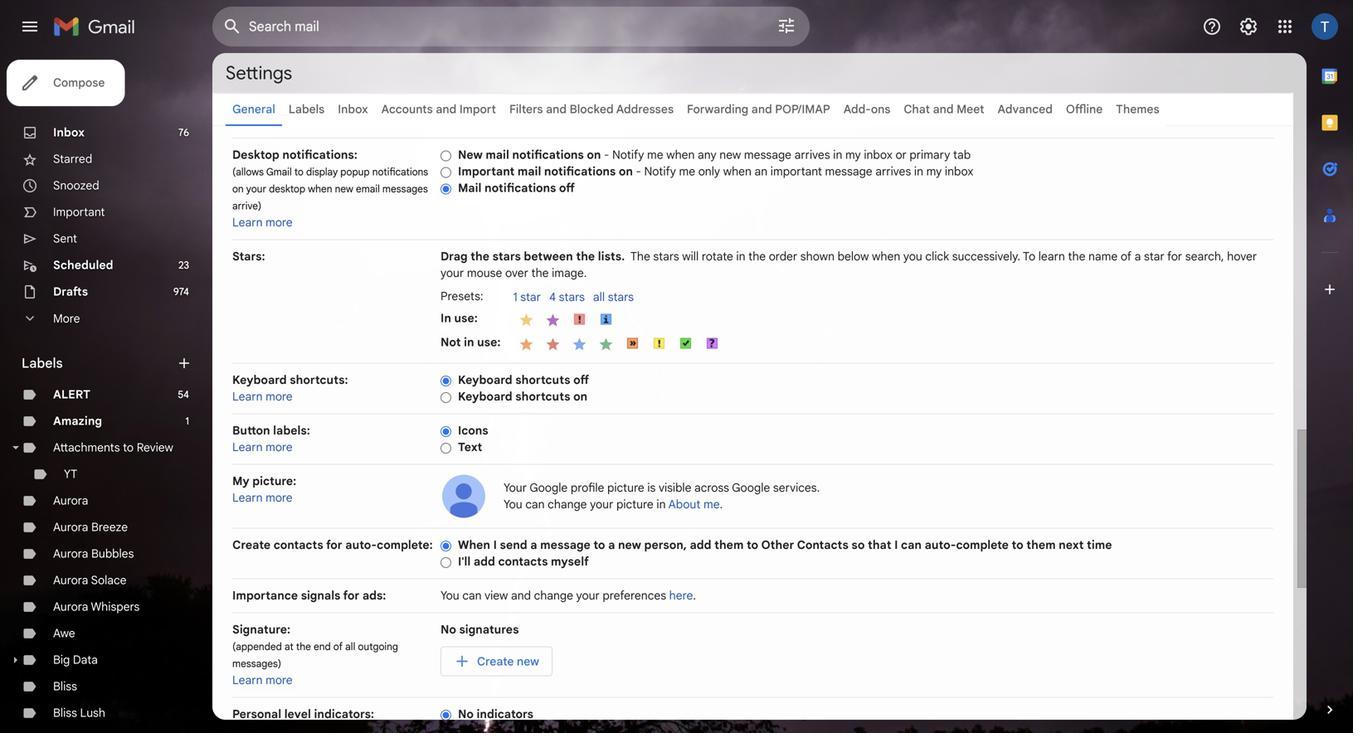Task type: vqa. For each thing, say whether or not it's contained in the screenshot.
10:15 AM
no



Task type: locate. For each thing, give the bounding box(es) containing it.
notify down "addresses"
[[612, 148, 644, 162]]

2 vertical spatial for
[[343, 589, 360, 603]]

image.
[[552, 266, 587, 280]]

keyboard
[[232, 373, 287, 388], [458, 373, 513, 388], [458, 390, 513, 404]]

stars inside the stars will rotate in the order shown below when you click successively. to learn the name of a star for search, hover your mouse over the image.
[[653, 249, 679, 264]]

signature:
[[232, 623, 291, 637]]

a right name
[[1135, 249, 1141, 264]]

my
[[846, 148, 861, 162], [927, 164, 942, 179]]

desktop
[[232, 148, 279, 162]]

auto- right that
[[925, 538, 956, 553]]

view
[[485, 589, 508, 603]]

4 learn more link from the top
[[232, 440, 293, 455]]

1 vertical spatial star
[[520, 290, 541, 305]]

1 vertical spatial important
[[53, 205, 105, 219]]

no left 'signatures'
[[441, 623, 456, 637]]

labels up alert
[[22, 355, 63, 372]]

for
[[1167, 249, 1183, 264], [326, 538, 342, 553], [343, 589, 360, 603]]

1 inside labels navigation
[[185, 415, 189, 428]]

of
[[1121, 249, 1132, 264], [333, 641, 343, 653]]

stars:
[[232, 249, 265, 264]]

and left import
[[436, 102, 457, 117]]

new down popup
[[335, 183, 353, 195]]

themes link
[[1116, 102, 1160, 117]]

0 vertical spatial of
[[1121, 249, 1132, 264]]

no right no indicators "option"
[[458, 707, 474, 722]]

i left send
[[493, 538, 497, 553]]

2 bliss from the top
[[53, 706, 77, 721]]

profile
[[571, 481, 604, 495]]

create for create contacts for auto-complete:
[[232, 538, 271, 553]]

important inside labels navigation
[[53, 205, 105, 219]]

inbox left or at top right
[[864, 148, 893, 162]]

big data
[[53, 653, 98, 668]]

2 auto- from the left
[[925, 538, 956, 553]]

tab list
[[1307, 53, 1353, 674]]

more button
[[0, 305, 199, 332]]

and right "chat"
[[933, 102, 954, 117]]

of right end
[[333, 641, 343, 653]]

create for create new
[[477, 654, 514, 669]]

aurora for aurora link
[[53, 494, 88, 508]]

shortcuts up keyboard shortcuts on
[[516, 373, 570, 388]]

to
[[1023, 249, 1036, 264]]

for for create contacts for auto-complete:
[[326, 538, 342, 553]]

can left view
[[462, 589, 482, 603]]

settings image
[[1239, 17, 1259, 37]]

4 more from the top
[[266, 440, 293, 455]]

create up importance
[[232, 538, 271, 553]]

5 more from the top
[[266, 491, 293, 505]]

1 them from the left
[[714, 538, 744, 553]]

notifications down filters and blocked addresses
[[544, 164, 616, 179]]

0 horizontal spatial of
[[333, 641, 343, 653]]

inbox
[[864, 148, 893, 162], [945, 164, 974, 179]]

labels inside navigation
[[22, 355, 63, 372]]

stars left will
[[653, 249, 679, 264]]

to left "review"
[[123, 441, 134, 455]]

a left the person,
[[608, 538, 615, 553]]

4 aurora from the top
[[53, 573, 88, 588]]

important down new at the left of the page
[[458, 164, 515, 179]]

Text radio
[[441, 442, 451, 455]]

change down the myself
[[534, 589, 573, 603]]

0 vertical spatial inbox
[[338, 102, 368, 117]]

amazing link
[[53, 414, 102, 429]]

1 vertical spatial for
[[326, 538, 342, 553]]

1 horizontal spatial important
[[458, 164, 515, 179]]

1 horizontal spatial i
[[895, 538, 898, 553]]

create new
[[477, 654, 539, 669]]

important down snoozed
[[53, 205, 105, 219]]

0 horizontal spatial mail
[[486, 148, 509, 162]]

message right important
[[825, 164, 873, 179]]

0 vertical spatial .
[[720, 497, 723, 512]]

0 vertical spatial you
[[504, 497, 523, 512]]

google
[[530, 481, 568, 495], [732, 481, 770, 495]]

learn down my
[[232, 491, 263, 505]]

the down "drag the stars between the lists."
[[531, 266, 549, 280]]

aurora down aurora bubbles at the bottom
[[53, 573, 88, 588]]

notifications up messages
[[372, 166, 428, 178]]

aurora link
[[53, 494, 88, 508]]

0 horizontal spatial i
[[493, 538, 497, 553]]

0 horizontal spatial for
[[326, 538, 342, 553]]

learn more link down arrive)
[[232, 215, 293, 230]]

and
[[436, 102, 457, 117], [546, 102, 567, 117], [752, 102, 772, 117], [933, 102, 954, 117], [511, 589, 531, 603]]

for up signals
[[326, 538, 342, 553]]

message up an
[[744, 148, 792, 162]]

0 horizontal spatial you
[[441, 589, 459, 603]]

mail up mail notifications off
[[518, 164, 541, 179]]

1 vertical spatial message
[[825, 164, 873, 179]]

picture image
[[441, 473, 487, 520]]

1 horizontal spatial mail
[[518, 164, 541, 179]]

0 vertical spatial important
[[458, 164, 515, 179]]

. down across on the right
[[720, 497, 723, 512]]

0 vertical spatial notify
[[612, 148, 644, 162]]

starred link
[[53, 152, 92, 166]]

0 vertical spatial inbox
[[864, 148, 893, 162]]

complete
[[956, 538, 1009, 553]]

and for chat
[[933, 102, 954, 117]]

can right that
[[901, 538, 922, 553]]

can inside your google profile picture is visible across google services. you can change your picture in about me .
[[526, 497, 545, 512]]

below
[[838, 249, 869, 264]]

your inside desktop notifications: (allows gmail to display popup notifications on your desktop when new email messages arrive) learn more
[[246, 183, 266, 195]]

yt link
[[64, 467, 77, 482]]

- down blocked
[[604, 148, 609, 162]]

2 horizontal spatial can
[[901, 538, 922, 553]]

is
[[648, 481, 656, 495]]

5 aurora from the top
[[53, 600, 88, 614]]

1 vertical spatial .
[[693, 589, 696, 603]]

0 horizontal spatial inbox
[[864, 148, 893, 162]]

preferences
[[603, 589, 666, 603]]

0 horizontal spatial can
[[462, 589, 482, 603]]

inbox
[[338, 102, 368, 117], [53, 125, 85, 140]]

1 horizontal spatial auto-
[[925, 538, 956, 553]]

learn more link down messages)
[[232, 673, 293, 688]]

amazing
[[53, 414, 102, 429]]

2 learn from the top
[[232, 215, 263, 230]]

lists.
[[598, 249, 625, 264]]

0 vertical spatial picture
[[607, 481, 645, 495]]

Keyboard shortcuts on radio
[[441, 392, 451, 404]]

in
[[441, 311, 451, 326]]

1 vertical spatial all
[[345, 641, 355, 653]]

6 more from the top
[[266, 673, 293, 688]]

. right preferences
[[693, 589, 696, 603]]

- down "addresses"
[[636, 164, 641, 179]]

awe
[[53, 626, 75, 641]]

and right filters
[[546, 102, 567, 117]]

1 horizontal spatial of
[[1121, 249, 1132, 264]]

notifications inside desktop notifications: (allows gmail to display popup notifications on your desktop when new email messages arrive) learn more
[[372, 166, 428, 178]]

desktop notifications: (allows gmail to display popup notifications on your desktop when new email messages arrive) learn more
[[232, 148, 428, 230]]

0 horizontal spatial auto-
[[345, 538, 377, 553]]

1 vertical spatial notify
[[644, 164, 676, 179]]

- for new mail notifications on
[[604, 148, 609, 162]]

None search field
[[212, 7, 810, 46]]

more up labels:
[[266, 390, 293, 404]]

successively.
[[952, 249, 1021, 264]]

1 learn more link from the top
[[232, 114, 293, 128]]

whispers
[[91, 600, 140, 614]]

create inside button
[[477, 654, 514, 669]]

between
[[524, 249, 573, 264]]

6 learn more link from the top
[[232, 673, 293, 688]]

main menu image
[[20, 17, 40, 37]]

Important mail notifications on radio
[[441, 166, 451, 179]]

not
[[441, 335, 461, 350]]

0 vertical spatial me
[[647, 148, 664, 162]]

off for mail notifications off
[[559, 181, 575, 195]]

ons
[[871, 102, 891, 117]]

more down messages)
[[266, 673, 293, 688]]

2 more from the top
[[266, 215, 293, 230]]

3 more from the top
[[266, 390, 293, 404]]

0 vertical spatial labels
[[289, 102, 325, 117]]

learn down arrive)
[[232, 215, 263, 230]]

1 vertical spatial you
[[441, 589, 459, 603]]

1 horizontal spatial -
[[636, 164, 641, 179]]

0 horizontal spatial contacts
[[274, 538, 323, 553]]

0 vertical spatial arrives
[[795, 148, 830, 162]]

0 horizontal spatial me
[[647, 148, 664, 162]]

learn down messages)
[[232, 673, 263, 688]]

sent link
[[53, 232, 77, 246]]

of inside the stars will rotate in the order shown below when you click successively. to learn the name of a star for search, hover your mouse over the image.
[[1121, 249, 1132, 264]]

new inside desktop notifications: (allows gmail to display popup notifications on your desktop when new email messages arrive) learn more
[[335, 183, 353, 195]]

forwarding
[[687, 102, 749, 117]]

0 horizontal spatial add
[[474, 555, 495, 569]]

0 horizontal spatial labels
[[22, 355, 63, 372]]

can down "your"
[[526, 497, 545, 512]]

signals
[[301, 589, 341, 603]]

4 learn from the top
[[232, 440, 263, 455]]

your inside your google profile picture is visible across google services. you can change your picture in about me .
[[590, 497, 614, 512]]

message up the myself
[[540, 538, 591, 553]]

aurora bubbles link
[[53, 547, 134, 561]]

to right complete
[[1012, 538, 1024, 553]]

0 horizontal spatial important
[[53, 205, 105, 219]]

of inside signature: (appended at the end of all outgoing messages) learn more
[[333, 641, 343, 653]]

5 learn from the top
[[232, 491, 263, 505]]

0 vertical spatial bliss
[[53, 680, 77, 694]]

new
[[720, 148, 741, 162], [335, 183, 353, 195], [618, 538, 641, 553], [517, 654, 539, 669]]

0 horizontal spatial inbox link
[[53, 125, 85, 140]]

to right gmail
[[294, 166, 304, 178]]

0 horizontal spatial create
[[232, 538, 271, 553]]

mail for important
[[518, 164, 541, 179]]

accounts
[[381, 102, 433, 117]]

keyboard inside keyboard shortcuts: learn more
[[232, 373, 287, 388]]

1 vertical spatial mail
[[518, 164, 541, 179]]

for left search,
[[1167, 249, 1183, 264]]

learn more link up button
[[232, 390, 293, 404]]

0 horizontal spatial my
[[846, 148, 861, 162]]

big data link
[[53, 653, 98, 668]]

a up i'll add contacts myself
[[530, 538, 537, 553]]

more inside desktop notifications: (allows gmail to display popup notifications on your desktop when new email messages arrive) learn more
[[266, 215, 293, 230]]

the inside signature: (appended at the end of all outgoing messages) learn more
[[296, 641, 311, 653]]

labels
[[289, 102, 325, 117], [22, 355, 63, 372]]

aurora for aurora solace
[[53, 573, 88, 588]]

0 horizontal spatial arrives
[[795, 148, 830, 162]]

on down keyboard shortcuts off
[[573, 390, 588, 404]]

keyboard right keyboard shortcuts off option in the bottom of the page
[[458, 373, 513, 388]]

new inside create new button
[[517, 654, 539, 669]]

more down "picture:"
[[266, 491, 293, 505]]

on
[[587, 148, 601, 162], [619, 164, 633, 179], [232, 183, 244, 195], [573, 390, 588, 404]]

no for no indicators
[[458, 707, 474, 722]]

0 horizontal spatial them
[[714, 538, 744, 553]]

2 i from the left
[[895, 538, 898, 553]]

1 horizontal spatial you
[[504, 497, 523, 512]]

of right name
[[1121, 249, 1132, 264]]

1 horizontal spatial my
[[927, 164, 942, 179]]

hover
[[1227, 249, 1257, 264]]

aurora up the awe link
[[53, 600, 88, 614]]

general link
[[232, 102, 275, 117]]

lush
[[80, 706, 105, 721]]

2 google from the left
[[732, 481, 770, 495]]

2 aurora from the top
[[53, 520, 88, 535]]

1 i from the left
[[493, 538, 497, 553]]

mail
[[458, 181, 482, 195]]

1 horizontal spatial no
[[458, 707, 474, 722]]

all inside signature: (appended at the end of all outgoing messages) learn more
[[345, 641, 355, 653]]

0 horizontal spatial all
[[345, 641, 355, 653]]

0 vertical spatial add
[[690, 538, 712, 553]]

change inside your google profile picture is visible across google services. you can change your picture in about me .
[[548, 497, 587, 512]]

1 horizontal spatial create
[[477, 654, 514, 669]]

add-ons link
[[844, 102, 891, 117]]

gmail image
[[53, 10, 144, 43]]

learn inside keyboard shortcuts: learn more
[[232, 390, 263, 404]]

your down drag
[[441, 266, 464, 280]]

important mail notifications on - notify me only when an important message arrives in my inbox
[[458, 164, 974, 179]]

can
[[526, 497, 545, 512], [901, 538, 922, 553], [462, 589, 482, 603]]

3 aurora from the top
[[53, 547, 88, 561]]

1 horizontal spatial labels
[[289, 102, 325, 117]]

contacts up the importance signals for ads:
[[274, 538, 323, 553]]

you down "your"
[[504, 497, 523, 512]]

when left you
[[872, 249, 901, 264]]

. inside your google profile picture is visible across google services. you can change your picture in about me .
[[720, 497, 723, 512]]

2 horizontal spatial me
[[704, 497, 720, 512]]

1 bliss from the top
[[53, 680, 77, 694]]

inbox right labels link
[[338, 102, 368, 117]]

notifications:
[[282, 148, 357, 162]]

aurora for aurora breeze
[[53, 520, 88, 535]]

1 horizontal spatial inbox
[[338, 102, 368, 117]]

new left the person,
[[618, 538, 641, 553]]

Search mail text field
[[249, 18, 730, 35]]

filters
[[509, 102, 543, 117]]

bliss down big
[[53, 680, 77, 694]]

3 learn from the top
[[232, 390, 263, 404]]

not in use:
[[441, 335, 501, 350]]

keyboard for keyboard shortcuts on
[[458, 390, 513, 404]]

display
[[306, 166, 338, 178]]

when i send a message to a new person, add them to other contacts so that i can auto-complete to them next time
[[458, 538, 1112, 553]]

me left only on the top of the page
[[679, 164, 695, 179]]

0 vertical spatial inbox link
[[338, 102, 368, 117]]

big
[[53, 653, 70, 668]]

my down primary
[[927, 164, 942, 179]]

you
[[904, 249, 923, 264]]

0 vertical spatial all
[[593, 290, 605, 305]]

picture left is
[[607, 481, 645, 495]]

google right across on the right
[[732, 481, 770, 495]]

your google profile picture is visible across google services. you can change your picture in about me .
[[504, 481, 820, 512]]

me
[[647, 148, 664, 162], [679, 164, 695, 179], [704, 497, 720, 512]]

off up keyboard shortcuts on
[[573, 373, 589, 388]]

0 horizontal spatial no
[[441, 623, 456, 637]]

0 horizontal spatial inbox
[[53, 125, 85, 140]]

shown
[[801, 249, 835, 264]]

1 horizontal spatial for
[[343, 589, 360, 603]]

1 vertical spatial arrives
[[876, 164, 911, 179]]

star left 4
[[520, 290, 541, 305]]

add right the person,
[[690, 538, 712, 553]]

1 horizontal spatial contacts
[[498, 555, 548, 569]]

inbox inside labels navigation
[[53, 125, 85, 140]]

aurora for aurora whispers
[[53, 600, 88, 614]]

scheduled link
[[53, 258, 113, 273]]

use: right "in"
[[454, 311, 478, 326]]

1 horizontal spatial them
[[1027, 538, 1056, 553]]

No indicators radio
[[441, 709, 451, 722]]

1 vertical spatial no
[[458, 707, 474, 722]]

0 vertical spatial can
[[526, 497, 545, 512]]

inbox link right labels link
[[338, 102, 368, 117]]

notify for notify me when any new message arrives in my inbox or primary tab
[[612, 148, 644, 162]]

1 vertical spatial inbox
[[53, 125, 85, 140]]

auto- up ads:
[[345, 538, 377, 553]]

and for filters
[[546, 102, 567, 117]]

learn more link down "picture:"
[[232, 491, 293, 505]]

notify for notify me only when an important message arrives in my inbox
[[644, 164, 676, 179]]

1 down 54
[[185, 415, 189, 428]]

add down when
[[474, 555, 495, 569]]

new down 'signatures'
[[517, 654, 539, 669]]

bliss down bliss link
[[53, 706, 77, 721]]

2 shortcuts from the top
[[516, 390, 570, 404]]

on up arrive)
[[232, 183, 244, 195]]

0 vertical spatial off
[[559, 181, 575, 195]]

1 for 1
[[185, 415, 189, 428]]

0 vertical spatial star
[[1144, 249, 1165, 264]]

2 vertical spatial message
[[540, 538, 591, 553]]

new mail notifications on - notify me when any new message arrives in my inbox or primary tab
[[458, 148, 971, 162]]

1 horizontal spatial message
[[744, 148, 792, 162]]

you down the i'll add contacts myself radio
[[441, 589, 459, 603]]

keyboard for keyboard shortcuts off
[[458, 373, 513, 388]]

1 horizontal spatial add
[[690, 538, 712, 553]]

1 shortcuts from the top
[[516, 373, 570, 388]]

0 horizontal spatial star
[[520, 290, 541, 305]]

1 horizontal spatial 1
[[513, 290, 518, 305]]

the stars will rotate in the order shown below when you click successively. to learn the name of a star for search, hover your mouse over the image.
[[441, 249, 1257, 280]]

6 learn from the top
[[232, 673, 263, 688]]

over
[[505, 266, 528, 280]]

accounts and import
[[381, 102, 496, 117]]

1 horizontal spatial me
[[679, 164, 695, 179]]

mail right new at the left of the page
[[486, 148, 509, 162]]

shortcuts for on
[[516, 390, 570, 404]]

1 horizontal spatial inbox link
[[338, 102, 368, 117]]

0 vertical spatial shortcuts
[[516, 373, 570, 388]]

end
[[314, 641, 331, 653]]

1 vertical spatial shortcuts
[[516, 390, 570, 404]]

more down desktop
[[266, 215, 293, 230]]

when
[[666, 148, 695, 162], [723, 164, 752, 179], [308, 183, 332, 195], [872, 249, 901, 264]]

0 vertical spatial my
[[846, 148, 861, 162]]

them left next
[[1027, 538, 1056, 553]]

learn down button
[[232, 440, 263, 455]]

keyboard for keyboard shortcuts: learn more
[[232, 373, 287, 388]]

for left ads:
[[343, 589, 360, 603]]

1 vertical spatial labels
[[22, 355, 63, 372]]

all left outgoing
[[345, 641, 355, 653]]

learn more link up "desktop" at the top of page
[[232, 114, 293, 128]]

2 horizontal spatial for
[[1167, 249, 1183, 264]]

keyboard up button
[[232, 373, 287, 388]]

breeze
[[91, 520, 128, 535]]

inbox link up starred
[[53, 125, 85, 140]]

learn up "desktop" at the top of page
[[232, 114, 263, 128]]

0 vertical spatial no
[[441, 623, 456, 637]]

google right "your"
[[530, 481, 568, 495]]

or
[[896, 148, 907, 162]]

1 horizontal spatial .
[[720, 497, 723, 512]]

stars up over
[[493, 249, 521, 264]]

1 vertical spatial of
[[333, 641, 343, 653]]

1 aurora from the top
[[53, 494, 88, 508]]

mail
[[486, 148, 509, 162], [518, 164, 541, 179]]

1 horizontal spatial a
[[608, 538, 615, 553]]

0 horizontal spatial message
[[540, 538, 591, 553]]

1 more from the top
[[266, 114, 293, 128]]

1 horizontal spatial inbox
[[945, 164, 974, 179]]

1 horizontal spatial star
[[1144, 249, 1165, 264]]

-
[[604, 148, 609, 162], [636, 164, 641, 179]]

bliss link
[[53, 680, 77, 694]]

Mail notifications off radio
[[441, 183, 451, 195]]

in
[[833, 148, 843, 162], [914, 164, 924, 179], [736, 249, 746, 264], [464, 335, 474, 350], [657, 497, 666, 512]]

0 horizontal spatial google
[[530, 481, 568, 495]]

1 vertical spatial -
[[636, 164, 641, 179]]

1 vertical spatial me
[[679, 164, 695, 179]]

mail for new
[[486, 148, 509, 162]]



Task type: describe. For each thing, give the bounding box(es) containing it.
drag the stars between the lists.
[[441, 249, 625, 264]]

addresses
[[616, 102, 674, 117]]

2 them from the left
[[1027, 538, 1056, 553]]

your down the myself
[[576, 589, 600, 603]]

1 vertical spatial can
[[901, 538, 922, 553]]

more inside signature: (appended at the end of all outgoing messages) learn more
[[266, 673, 293, 688]]

any
[[698, 148, 717, 162]]

signatures
[[459, 623, 519, 637]]

in use:
[[441, 311, 478, 326]]

aurora for aurora bubbles
[[53, 547, 88, 561]]

4
[[549, 290, 556, 305]]

2 learn more link from the top
[[232, 215, 293, 230]]

learn inside signature: (appended at the end of all outgoing messages) learn more
[[232, 673, 263, 688]]

alert link
[[53, 388, 90, 402]]

next
[[1059, 538, 1084, 553]]

3 learn more link from the top
[[232, 390, 293, 404]]

974
[[173, 286, 189, 298]]

services.
[[773, 481, 820, 495]]

review
[[137, 441, 173, 455]]

learn
[[1039, 249, 1065, 264]]

1 vertical spatial my
[[927, 164, 942, 179]]

me for when
[[647, 148, 664, 162]]

and right view
[[511, 589, 531, 603]]

my
[[232, 474, 250, 489]]

keyboard shortcuts off
[[458, 373, 589, 388]]

bliss for bliss lush
[[53, 706, 77, 721]]

Icons radio
[[441, 426, 451, 438]]

no for no signatures
[[441, 623, 456, 637]]

new
[[458, 148, 483, 162]]

labels for labels heading
[[22, 355, 63, 372]]

blocked
[[570, 102, 614, 117]]

messages
[[382, 183, 428, 195]]

about me link
[[669, 497, 720, 512]]

primary
[[910, 148, 950, 162]]

labels:
[[273, 424, 310, 438]]

add-
[[844, 102, 871, 117]]

in inside the stars will rotate in the order shown below when you click successively. to learn the name of a star for search, hover your mouse over the image.
[[736, 249, 746, 264]]

off for keyboard shortcuts off
[[573, 373, 589, 388]]

when left any
[[666, 148, 695, 162]]

you can view and change your preferences here .
[[441, 589, 696, 603]]

inbox for the rightmost 'inbox' link
[[338, 102, 368, 117]]

will
[[682, 249, 699, 264]]

on down blocked
[[587, 148, 601, 162]]

1 vertical spatial add
[[474, 555, 495, 569]]

advanced search options image
[[770, 9, 803, 42]]

gmail
[[266, 166, 292, 178]]

- for important mail notifications on
[[636, 164, 641, 179]]

1 vertical spatial change
[[534, 589, 573, 603]]

2 vertical spatial can
[[462, 589, 482, 603]]

and for accounts
[[436, 102, 457, 117]]

in inside your google profile picture is visible across google services. you can change your picture in about me .
[[657, 497, 666, 512]]

add-ons
[[844, 102, 891, 117]]

email
[[356, 183, 380, 195]]

learn more
[[232, 114, 293, 128]]

personal level indicators:
[[232, 707, 374, 722]]

a inside the stars will rotate in the order shown below when you click successively. to learn the name of a star for search, hover your mouse over the image.
[[1135, 249, 1141, 264]]

advanced link
[[998, 102, 1053, 117]]

stars down lists.
[[608, 290, 634, 305]]

for inside the stars will rotate in the order shown below when you click successively. to learn the name of a star for search, hover your mouse over the image.
[[1167, 249, 1183, 264]]

and for forwarding
[[752, 102, 772, 117]]

more inside keyboard shortcuts: learn more
[[266, 390, 293, 404]]

snoozed link
[[53, 178, 99, 193]]

1 for 1 star 4 stars all stars
[[513, 290, 518, 305]]

4 stars link
[[549, 290, 593, 306]]

button labels: learn more
[[232, 424, 310, 455]]

arrive)
[[232, 200, 262, 212]]

labels link
[[289, 102, 325, 117]]

offline link
[[1066, 102, 1103, 117]]

important for important mail notifications on - notify me only when an important message arrives in my inbox
[[458, 164, 515, 179]]

learn inside button labels: learn more
[[232, 440, 263, 455]]

when left an
[[723, 164, 752, 179]]

notifications up mail notifications off
[[512, 148, 584, 162]]

5 learn more link from the top
[[232, 491, 293, 505]]

mail notifications off
[[458, 181, 575, 195]]

yt
[[64, 467, 77, 482]]

you inside your google profile picture is visible across google services. you can change your picture in about me .
[[504, 497, 523, 512]]

Keyboard shortcuts off radio
[[441, 375, 451, 387]]

data
[[73, 653, 98, 668]]

on inside desktop notifications: (allows gmail to display popup notifications on your desktop when new email messages arrive) learn more
[[232, 183, 244, 195]]

when inside the stars will rotate in the order shown below when you click successively. to learn the name of a star for search, hover your mouse over the image.
[[872, 249, 901, 264]]

to down profile
[[594, 538, 605, 553]]

search mail image
[[217, 12, 247, 41]]

advanced
[[998, 102, 1053, 117]]

me for only
[[679, 164, 695, 179]]

keyboard shortcuts: learn more
[[232, 373, 348, 404]]

the right learn
[[1068, 249, 1086, 264]]

more inside button labels: learn more
[[266, 440, 293, 455]]

0 vertical spatial use:
[[454, 311, 478, 326]]

1 horizontal spatial arrives
[[876, 164, 911, 179]]

attachments to review
[[53, 441, 173, 455]]

to inside labels navigation
[[123, 441, 134, 455]]

scheduled
[[53, 258, 113, 273]]

starred
[[53, 152, 92, 166]]

notifications right mail
[[485, 181, 556, 195]]

drafts link
[[53, 285, 88, 299]]

send
[[500, 538, 527, 553]]

no signatures
[[441, 623, 519, 637]]

0 horizontal spatial .
[[693, 589, 696, 603]]

messages)
[[232, 658, 281, 670]]

awe link
[[53, 626, 75, 641]]

chat and meet link
[[904, 102, 985, 117]]

new up important mail notifications on - notify me only when an important message arrives in my inbox
[[720, 148, 741, 162]]

filters and blocked addresses link
[[509, 102, 674, 117]]

compose button
[[7, 60, 125, 106]]

outgoing
[[358, 641, 398, 653]]

indicators
[[477, 707, 533, 722]]

labels for labels link
[[289, 102, 325, 117]]

I'll add contacts myself radio
[[441, 557, 451, 569]]

the up mouse
[[471, 249, 490, 264]]

importance signals for ads:
[[232, 589, 386, 603]]

your inside the stars will rotate in the order shown below when you click successively. to learn the name of a star for search, hover your mouse over the image.
[[441, 266, 464, 280]]

1 vertical spatial inbox link
[[53, 125, 85, 140]]

i'll
[[458, 555, 471, 569]]

inbox for bottom 'inbox' link
[[53, 125, 85, 140]]

forwarding and pop/imap link
[[687, 102, 830, 117]]

at
[[285, 641, 294, 653]]

(allows
[[232, 166, 264, 178]]

on down "addresses"
[[619, 164, 633, 179]]

1 vertical spatial picture
[[617, 497, 654, 512]]

labels navigation
[[0, 53, 212, 734]]

import
[[460, 102, 496, 117]]

1 auto- from the left
[[345, 538, 377, 553]]

to left other
[[747, 538, 759, 553]]

my picture: learn more
[[232, 474, 296, 505]]

1 vertical spatial use:
[[477, 335, 501, 350]]

the
[[631, 249, 650, 264]]

text
[[458, 440, 482, 455]]

me inside your google profile picture is visible across google services. you can change your picture in about me .
[[704, 497, 720, 512]]

stars right 4
[[559, 290, 585, 305]]

important for important
[[53, 205, 105, 219]]

1 learn from the top
[[232, 114, 263, 128]]

star inside the stars will rotate in the order shown below when you click successively. to learn the name of a star for search, hover your mouse over the image.
[[1144, 249, 1165, 264]]

0 horizontal spatial a
[[530, 538, 537, 553]]

attachments
[[53, 441, 120, 455]]

1 horizontal spatial all
[[593, 290, 605, 305]]

2 horizontal spatial message
[[825, 164, 873, 179]]

the up image.
[[576, 249, 595, 264]]

shortcuts for off
[[516, 373, 570, 388]]

bliss for bliss link
[[53, 680, 77, 694]]

more inside the my picture: learn more
[[266, 491, 293, 505]]

learn inside the my picture: learn more
[[232, 491, 263, 505]]

1 vertical spatial contacts
[[498, 555, 548, 569]]

New mail notifications on radio
[[441, 150, 451, 162]]

compose
[[53, 76, 105, 90]]

indicators:
[[314, 707, 374, 722]]

labels heading
[[22, 355, 176, 372]]

learn inside desktop notifications: (allows gmail to display popup notifications on your desktop when new email messages arrive) learn more
[[232, 215, 263, 230]]

ads:
[[363, 589, 386, 603]]

name
[[1089, 249, 1118, 264]]

keyboard shortcuts on
[[458, 390, 588, 404]]

aurora whispers link
[[53, 600, 140, 614]]

When I send a message to a new person, add them to Other Contacts so that I can auto-complete to them next time radio
[[441, 540, 451, 552]]

54
[[178, 389, 189, 401]]

1 google from the left
[[530, 481, 568, 495]]

here link
[[669, 589, 693, 603]]

for for importance signals for ads:
[[343, 589, 360, 603]]

the left order at the right of page
[[749, 249, 766, 264]]

solace
[[91, 573, 126, 588]]

23
[[179, 259, 189, 272]]

drag
[[441, 249, 468, 264]]

when inside desktop notifications: (allows gmail to display popup notifications on your desktop when new email messages arrive) learn more
[[308, 183, 332, 195]]

visible
[[659, 481, 692, 495]]

aurora solace
[[53, 573, 126, 588]]

your
[[504, 481, 527, 495]]

0 vertical spatial contacts
[[274, 538, 323, 553]]

aurora solace link
[[53, 573, 126, 588]]

support image
[[1202, 17, 1222, 37]]

create new button
[[441, 647, 553, 677]]

picture:
[[252, 474, 296, 489]]

to inside desktop notifications: (allows gmail to display popup notifications on your desktop when new email messages arrive) learn more
[[294, 166, 304, 178]]

1 vertical spatial inbox
[[945, 164, 974, 179]]



